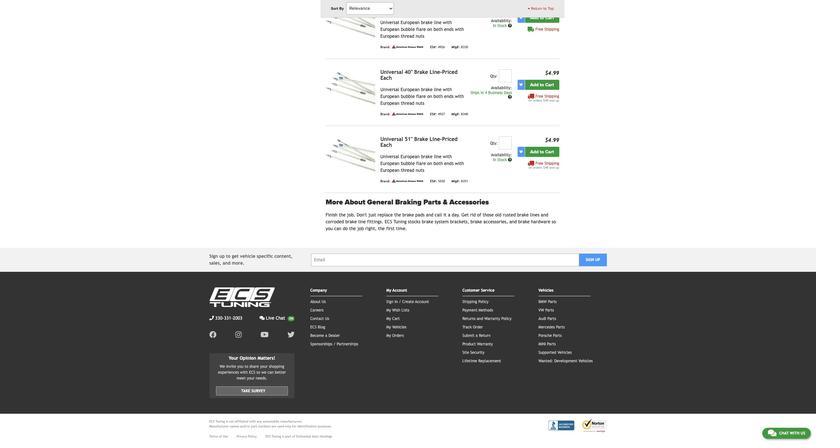 Task type: describe. For each thing, give the bounding box(es) containing it.
manufacturer
[[209, 425, 229, 429]]

each for universal 51" brake line-priced each
[[381, 142, 392, 148]]

add to cart button for universal 51" brake line-priced each
[[525, 147, 560, 157]]

1 horizontal spatial of
[[293, 435, 296, 439]]

methods
[[479, 308, 494, 313]]

the right do
[[349, 226, 356, 232]]

mfg#: for universal 30" brake line-priced each
[[452, 45, 460, 49]]

return to top link
[[528, 6, 554, 11]]

customer
[[463, 289, 480, 293]]

ecs tuning is part of enthusiast auto holdings
[[266, 435, 332, 439]]

51"
[[405, 136, 413, 142]]

flare for 40"
[[417, 94, 426, 99]]

dealer
[[329, 334, 340, 338]]

5030
[[438, 180, 445, 183]]

vehicles up 'wanted: development vehicles' link
[[558, 351, 572, 355]]

can inside "finish the job. don't just replace the brake pads and call it a day. get rid of those old rusted brake lines and corroded brake line fittings. ecs tuning stocks brake system brackets, brake accessories, and brake hardware so you can do the job right, the first time."
[[335, 226, 342, 232]]

automobile
[[263, 420, 280, 424]]

opinion
[[240, 356, 256, 361]]

line for universal 40" brake line-priced each
[[434, 87, 442, 92]]

enthusiast
[[297, 435, 311, 439]]

330-
[[215, 316, 224, 321]]

stock for universal 51" brake line-priced each question circle icon
[[498, 158, 507, 162]]

2 vertical spatial in
[[395, 300, 398, 305]]

qty: for universal 51" brake line-priced each
[[491, 141, 498, 146]]

wish
[[393, 308, 401, 313]]

mfg#: b330
[[452, 45, 468, 49]]

0 horizontal spatial about
[[311, 300, 321, 305]]

bubble for 51"
[[401, 161, 415, 166]]

security
[[471, 351, 485, 355]]

line for universal 30" brake line-priced each
[[434, 20, 442, 25]]

1 horizontal spatial return
[[532, 6, 543, 11]]

es#4927 - b340 - universal 40" brake line-priced each - universal european brake line with european bubble flare on both ends with european thread nuts - american grease stick - audi bmw volkswagen porsche image
[[326, 69, 376, 107]]

up inside sign up to get vehicle specific content, sales, and more.
[[220, 254, 225, 259]]

brake left 'lines'
[[518, 213, 529, 218]]

product warranty link
[[463, 342, 493, 347]]

the left job.
[[339, 213, 346, 218]]

the left first
[[378, 226, 385, 232]]

$49 for universal 40" brake line-priced each
[[544, 99, 549, 102]]

is for part
[[282, 435, 285, 439]]

for
[[292, 425, 297, 429]]

priced for universal 51" brake line-priced each
[[442, 136, 458, 142]]

not
[[229, 420, 234, 424]]

brake down rid
[[471, 219, 482, 225]]

free shipping on orders $49 and up for universal 51" brake line-priced each
[[529, 161, 560, 169]]

lines
[[531, 213, 540, 218]]

1 vertical spatial account
[[415, 300, 429, 305]]

sponsorships / partnerships link
[[311, 342, 359, 347]]

about us
[[311, 300, 326, 305]]

add to cart for universal 40" brake line-priced each
[[531, 82, 554, 88]]

parts left & on the right of page
[[424, 198, 441, 207]]

lists
[[402, 308, 410, 313]]

parts for vw parts
[[546, 308, 555, 313]]

2 in stock from the top
[[493, 158, 508, 162]]

we invite you to share your shopping experiences with ecs so we can better meet your needs.
[[218, 365, 286, 381]]

my vehicles
[[387, 325, 407, 330]]

0 vertical spatial about
[[345, 198, 366, 207]]

contact us
[[311, 317, 330, 322]]

in
[[481, 91, 484, 95]]

braking
[[396, 198, 422, 207]]

question circle image for universal 51" brake line-priced each
[[508, 158, 512, 162]]

partnerships
[[337, 342, 359, 347]]

qty: for universal 40" brake line-priced each
[[491, 74, 498, 78]]

just
[[369, 213, 377, 218]]

line inside "finish the job. don't just replace the brake pads and call it a day. get rid of those old rusted brake lines and corroded brake line fittings. ecs tuning stocks brake system brackets, brake accessories, and brake hardware so you can do the job right, the first time."
[[359, 219, 366, 225]]

es#: for universal 51" brake line-priced each
[[431, 180, 437, 183]]

product warranty
[[463, 342, 493, 347]]

line- for universal 40" brake line-priced each
[[430, 69, 442, 75]]

thread for 51"
[[401, 168, 415, 173]]

sponsorships / partnerships
[[311, 342, 359, 347]]

in for universal 51" brake line-priced each question circle icon
[[493, 158, 497, 162]]

affiliated
[[235, 420, 249, 424]]

ecs for ecs blog
[[311, 325, 317, 330]]

vehicles up the "orders"
[[393, 325, 407, 330]]

both for universal 30" brake line-priced each
[[434, 27, 443, 32]]

my wish lists link
[[387, 308, 410, 313]]

of inside "link"
[[219, 435, 222, 439]]

priced for universal 40" brake line-priced each
[[442, 69, 458, 75]]

question circle image
[[508, 24, 512, 28]]

add to wish list image for universal 30" brake line-priced each
[[520, 16, 523, 19]]

add to wish list image for universal 40" brake line-priced each
[[520, 83, 523, 86]]

a for company
[[325, 334, 328, 338]]

2 horizontal spatial policy
[[502, 317, 512, 322]]

question circle image for universal 40" brake line-priced each
[[508, 95, 512, 99]]

your opinion matters!
[[229, 356, 275, 361]]

stocks
[[408, 219, 421, 225]]

sign up to get vehicle specific content, sales, and more.
[[209, 254, 293, 266]]

my for my vehicles
[[387, 325, 391, 330]]

6 universal from the top
[[381, 154, 400, 159]]

my vehicles link
[[387, 325, 407, 330]]

audi parts
[[539, 317, 557, 322]]

vw
[[539, 308, 545, 313]]

add to cart button for universal 30" brake line-priced each
[[525, 13, 560, 23]]

0 horizontal spatial account
[[393, 289, 408, 293]]

facebook logo image
[[209, 332, 217, 339]]

universal 40" brake line-priced each link
[[381, 69, 458, 81]]

bubble for 30"
[[401, 27, 415, 32]]

Email email field
[[311, 254, 580, 267]]

0 horizontal spatial your
[[247, 377, 255, 381]]

we
[[262, 371, 267, 375]]

by
[[340, 6, 344, 11]]

vehicles up bmw parts
[[539, 289, 554, 293]]

to inside the return to top link
[[544, 6, 547, 11]]

us for about us
[[322, 300, 326, 305]]

sign for sign in / create account
[[387, 300, 394, 305]]

$4.99 for universal 40" brake line-priced each
[[546, 70, 560, 76]]

brake down the universal 30" brake line-priced each "link"
[[421, 20, 433, 25]]

return to top
[[531, 6, 554, 11]]

share
[[250, 365, 259, 369]]

es#: for universal 40" brake line-priced each
[[431, 113, 437, 116]]

brake for 30"
[[415, 2, 428, 8]]

payment
[[463, 308, 478, 313]]

general
[[368, 198, 394, 207]]

us inside 'link'
[[801, 432, 806, 436]]

instagram logo image
[[236, 332, 242, 339]]

replace
[[378, 213, 393, 218]]

line- for universal 30" brake line-priced each
[[430, 2, 442, 8]]

terms of use link
[[209, 435, 228, 439]]

corroded
[[326, 219, 344, 225]]

chat inside 'link'
[[780, 432, 789, 436]]

brake up stocks
[[403, 213, 414, 218]]

cart for universal 40" brake line-priced each
[[546, 82, 554, 88]]

part inside ecs tuning is not affiliated with any automobile manufacturers. manufacturer names and/or part numbers are used only for identification purposes.
[[251, 425, 257, 429]]

returns and warranty policy
[[463, 317, 512, 322]]

create
[[403, 300, 414, 305]]

days
[[504, 91, 512, 95]]

ships
[[471, 91, 480, 95]]

es#: for universal 30" brake line-priced each
[[431, 45, 437, 49]]

2 universal from the top
[[381, 20, 400, 25]]

careers link
[[311, 308, 324, 313]]

site security link
[[463, 351, 485, 355]]

time.
[[396, 226, 407, 232]]

on for universal 30" brake line-priced each
[[428, 27, 433, 32]]

you inside "finish the job. don't just replace the brake pads and call it a day. get rid of those old rusted brake lines and corroded brake line fittings. ecs tuning stocks brake system brackets, brake accessories, and brake hardware so you can do the job right, the first time."
[[326, 226, 333, 232]]

my orders
[[387, 334, 404, 338]]

sign in / create account
[[387, 300, 429, 305]]

my cart
[[387, 317, 400, 322]]

both for universal 51" brake line-priced each
[[434, 161, 443, 166]]

job
[[358, 226, 364, 232]]

order
[[473, 325, 483, 330]]

universal european brake line with european bubble flare on both ends with european thread nuts for 51"
[[381, 154, 464, 173]]

become a dealer link
[[311, 334, 340, 338]]

lifetime replacement
[[463, 359, 502, 364]]

vw parts
[[539, 308, 555, 313]]

add to cart for universal 51" brake line-priced each
[[531, 149, 554, 155]]

accessories
[[450, 198, 489, 207]]

with inside we invite you to share your shopping experiences with ecs so we can better meet your needs.
[[240, 371, 248, 375]]

up inside button
[[596, 258, 601, 262]]

b340
[[461, 113, 468, 116]]

track
[[463, 325, 472, 330]]

vehicle
[[240, 254, 256, 259]]

to inside we invite you to share your shopping experiences with ecs so we can better meet your needs.
[[245, 365, 248, 369]]

1 vertical spatial /
[[334, 342, 336, 347]]

universal 40" brake line-priced each
[[381, 69, 458, 81]]

4 universal from the top
[[381, 87, 400, 92]]

cart for universal 30" brake line-priced each
[[546, 15, 554, 20]]

my for my orders
[[387, 334, 391, 338]]

cart for universal 51" brake line-priced each
[[546, 149, 554, 155]]

take survey
[[241, 389, 266, 394]]

1 in stock from the top
[[493, 23, 508, 28]]

take survey button
[[216, 387, 288, 396]]

vw parts link
[[539, 308, 555, 313]]

sponsorships
[[311, 342, 333, 347]]

universal 51" brake line-priced each
[[381, 136, 458, 148]]

sales,
[[209, 261, 222, 266]]

identification
[[298, 425, 317, 429]]

first
[[387, 226, 395, 232]]

submit
[[463, 334, 475, 338]]

universal inside universal 30" brake line-priced each
[[381, 2, 403, 8]]

and inside sign up to get vehicle specific content, sales, and more.
[[223, 261, 231, 266]]

$4.99 for universal 30" brake line-priced each
[[546, 3, 560, 9]]

ecs for ecs tuning is not affiliated with any automobile manufacturers. manufacturer names and/or part numbers are used only for identification purposes.
[[209, 420, 215, 424]]

brand: for universal 40" brake line-priced each
[[381, 113, 391, 116]]

es#4926 - b330 - universal 30" brake line-priced each - universal european brake line with european bubble flare on both ends with european thread nuts - american grease stick - audi bmw volkswagen porsche image
[[326, 2, 376, 39]]

my cart link
[[387, 317, 400, 322]]

become
[[311, 334, 324, 338]]

audi
[[539, 317, 547, 322]]

american grease stick - corporate logo image for 40"
[[392, 112, 424, 116]]

mini
[[539, 342, 546, 347]]

survey
[[252, 389, 266, 394]]

sign up
[[586, 258, 601, 262]]

my for my cart
[[387, 317, 391, 322]]



Task type: vqa. For each thing, say whether or not it's contained in the screenshot.
Methods
yes



Task type: locate. For each thing, give the bounding box(es) containing it.
0 vertical spatial stock
[[498, 23, 507, 28]]

american grease stick - corporate logo image up '40"'
[[392, 45, 424, 48]]

part down only
[[286, 435, 292, 439]]

parts right bmw
[[548, 300, 557, 305]]

1 availability: from the top
[[491, 18, 512, 23]]

brand: for universal 30" brake line-priced each
[[381, 45, 391, 49]]

1 universal from the top
[[381, 2, 403, 8]]

chat with us
[[780, 432, 806, 436]]

1 vertical spatial brand:
[[381, 113, 391, 116]]

with
[[443, 20, 452, 25], [455, 27, 464, 32], [443, 87, 452, 92], [455, 94, 464, 99], [443, 154, 452, 159], [455, 161, 464, 166], [240, 371, 248, 375], [250, 420, 256, 424], [791, 432, 800, 436]]

tuning inside ecs tuning is not affiliated with any automobile manufacturers. manufacturer names and/or part numbers are used only for identification purposes.
[[216, 420, 225, 424]]

universal left 51"
[[381, 136, 403, 142]]

both for universal 40" brake line-priced each
[[434, 94, 443, 99]]

2 thread from the top
[[401, 101, 415, 106]]

2 vertical spatial american grease stick - corporate logo image
[[392, 179, 424, 183]]

3 nuts from the top
[[416, 168, 425, 173]]

1 brand: from the top
[[381, 45, 391, 49]]

ecs inside "finish the job. don't just replace the brake pads and call it a day. get rid of those old rusted brake lines and corroded brake line fittings. ecs tuning stocks brake system brackets, brake accessories, and brake hardware so you can do the job right, the first time."
[[385, 219, 392, 225]]

1 vertical spatial thread
[[401, 101, 415, 106]]

each inside universal 51" brake line-priced each
[[381, 142, 392, 148]]

2 availability: from the top
[[491, 86, 512, 90]]

2 stock from the top
[[498, 158, 507, 162]]

blog
[[318, 325, 325, 330]]

0 vertical spatial universal european brake line with european bubble flare on both ends with european thread nuts
[[381, 20, 464, 39]]

1 american grease stick - corporate logo image from the top
[[392, 45, 424, 48]]

of left enthusiast
[[293, 435, 296, 439]]

2 american grease stick - corporate logo image from the top
[[392, 112, 424, 116]]

1 vertical spatial in stock
[[493, 158, 508, 162]]

orders for universal 40" brake line-priced each
[[534, 99, 543, 102]]

tuning inside "finish the job. don't just replace the brake pads and call it a day. get rid of those old rusted brake lines and corroded brake line fittings. ecs tuning stocks brake system brackets, brake accessories, and brake hardware so you can do the job right, the first time."
[[394, 219, 407, 225]]

4927
[[438, 113, 445, 116]]

parts right vw
[[546, 308, 555, 313]]

2 horizontal spatial sign
[[586, 258, 595, 262]]

so inside we invite you to share your shopping experiences with ecs so we can better meet your needs.
[[257, 371, 260, 375]]

tuning up manufacturer
[[216, 420, 225, 424]]

site
[[463, 351, 470, 355]]

flare down the universal 40" brake line-priced each
[[417, 94, 426, 99]]

parts for mercedes parts
[[557, 325, 565, 330]]

comments image
[[260, 316, 265, 321], [769, 430, 777, 438]]

you inside we invite you to share your shopping experiences with ecs so we can better meet your needs.
[[237, 365, 244, 369]]

each left 30"
[[381, 8, 392, 14]]

0 horizontal spatial you
[[237, 365, 244, 369]]

tuning for ecs tuning is part of enthusiast auto holdings
[[272, 435, 281, 439]]

thread down the universal 40" brake line-priced each
[[401, 101, 415, 106]]

1 vertical spatial comments image
[[769, 430, 777, 438]]

es#: left the 4927
[[431, 113, 437, 116]]

return right caret up "icon"
[[532, 6, 543, 11]]

my up the my vehicles
[[387, 317, 391, 322]]

1 vertical spatial priced
[[442, 69, 458, 75]]

1 question circle image from the top
[[508, 95, 512, 99]]

1 ends from the top
[[445, 27, 454, 32]]

top
[[548, 6, 554, 11]]

0 horizontal spatial policy
[[248, 435, 257, 439]]

universal inside universal 51" brake line-priced each
[[381, 136, 403, 142]]

0 vertical spatial in stock
[[493, 23, 508, 28]]

american grease stick - corporate logo image up more about general braking parts & accessories
[[392, 179, 424, 183]]

1 horizontal spatial about
[[345, 198, 366, 207]]

nuts down universal 30" brake line-priced each
[[416, 33, 425, 39]]

nuts for 40"
[[416, 101, 425, 106]]

the right replace
[[395, 213, 401, 218]]

1 horizontal spatial your
[[260, 365, 268, 369]]

parts for bmw parts
[[548, 300, 557, 305]]

with inside ecs tuning is not affiliated with any automobile manufacturers. manufacturer names and/or part numbers are used only for identification purposes.
[[250, 420, 256, 424]]

0 vertical spatial add to cart button
[[525, 13, 560, 23]]

add to wish list image
[[520, 150, 523, 154]]

about
[[345, 198, 366, 207], [311, 300, 321, 305]]

sign for sign up
[[586, 258, 595, 262]]

3 universal european brake line with european bubble flare on both ends with european thread nuts from the top
[[381, 154, 464, 173]]

can inside we invite you to share your shopping experiences with ecs so we can better meet your needs.
[[268, 371, 274, 375]]

2 mfg#: from the top
[[452, 113, 460, 116]]

parts for audi parts
[[548, 317, 557, 322]]

2 add from the top
[[531, 82, 539, 88]]

free shipping on orders $49 and up for universal 40" brake line-priced each
[[529, 94, 560, 102]]

sign up button
[[580, 254, 607, 267]]

line- right 30"
[[430, 2, 442, 8]]

submit a return
[[463, 334, 491, 338]]

2 horizontal spatial a
[[476, 334, 478, 338]]

1 add to cart from the top
[[531, 15, 554, 20]]

3 american grease stick - corporate logo image from the top
[[392, 179, 424, 183]]

is inside ecs tuning is not affiliated with any automobile manufacturers. manufacturer names and/or part numbers are used only for identification purposes.
[[226, 420, 228, 424]]

1 vertical spatial orders
[[534, 166, 543, 169]]

1 brake from the top
[[415, 2, 428, 8]]

both up es#: 5030
[[434, 161, 443, 166]]

and
[[550, 99, 555, 102], [550, 166, 555, 169], [426, 213, 434, 218], [541, 213, 549, 218], [510, 219, 517, 225], [223, 261, 231, 266], [477, 317, 484, 322]]

shipping policy
[[463, 300, 489, 305]]

universal 51" brake line-priced each link
[[381, 136, 458, 148]]

0 vertical spatial both
[[434, 27, 443, 32]]

brake for 40"
[[415, 69, 428, 75]]

3 free from the top
[[536, 161, 544, 166]]

get
[[462, 213, 469, 218]]

brake right 30"
[[415, 2, 428, 8]]

2 universal european brake line with european bubble flare on both ends with european thread nuts from the top
[[381, 87, 464, 106]]

3 ends from the top
[[445, 161, 454, 166]]

add for universal 51" brake line-priced each
[[531, 149, 539, 155]]

3 add from the top
[[531, 149, 539, 155]]

0 vertical spatial add to cart
[[531, 15, 554, 20]]

return down 'order'
[[479, 334, 491, 338]]

a right it
[[448, 213, 451, 218]]

payment methods link
[[463, 308, 494, 313]]

those
[[483, 213, 494, 218]]

orders for universal 51" brake line-priced each
[[534, 166, 543, 169]]

flare for 30"
[[417, 27, 426, 32]]

thread for 30"
[[401, 33, 415, 39]]

3 both from the top
[[434, 161, 443, 166]]

add to wish list image
[[520, 16, 523, 19], [520, 83, 523, 86]]

mfg#: for universal 51" brake line-priced each
[[452, 180, 460, 183]]

us
[[322, 300, 326, 305], [325, 317, 330, 322], [801, 432, 806, 436]]

finish the job. don't just replace the brake pads and call it a day. get rid of those old rusted brake lines and corroded brake line fittings. ecs tuning stocks brake system brackets, brake accessories, and brake hardware so you can do the job right, the first time.
[[326, 213, 556, 232]]

universal left '40"'
[[381, 69, 403, 75]]

$4.99 for universal 51" brake line-priced each
[[546, 137, 560, 143]]

1 nuts from the top
[[416, 33, 425, 39]]

only
[[285, 425, 291, 429]]

1 horizontal spatial account
[[415, 300, 429, 305]]

2 free shipping on orders $49 and up from the top
[[529, 161, 560, 169]]

1 vertical spatial stock
[[498, 158, 507, 162]]

line down universal 40" brake line-priced each link
[[434, 87, 442, 92]]

2 vertical spatial $4.99
[[546, 137, 560, 143]]

0 vertical spatial in
[[493, 23, 497, 28]]

ecs blog
[[311, 325, 325, 330]]

1 add to cart button from the top
[[525, 13, 560, 23]]

orders
[[393, 334, 404, 338]]

0 vertical spatial $4.99
[[546, 3, 560, 9]]

brake inside universal 51" brake line-priced each
[[415, 136, 428, 142]]

0 vertical spatial chat
[[276, 316, 285, 321]]

3 bubble from the top
[[401, 161, 415, 166]]

product
[[463, 342, 476, 347]]

1 add from the top
[[531, 15, 539, 20]]

american grease stick - corporate logo image for 51"
[[392, 179, 424, 183]]

brake inside universal 30" brake line-priced each
[[415, 2, 428, 8]]

a right submit
[[476, 334, 478, 338]]

1 horizontal spatial part
[[286, 435, 292, 439]]

european
[[401, 20, 420, 25], [381, 27, 400, 32], [381, 33, 400, 39], [401, 87, 420, 92], [381, 94, 400, 99], [381, 101, 400, 106], [401, 154, 420, 159], [381, 161, 400, 166], [381, 168, 400, 173]]

ecs tuning image
[[209, 288, 275, 307]]

each for universal 30" brake line-priced each
[[381, 8, 392, 14]]

2 vertical spatial mfg#:
[[452, 180, 460, 183]]

1 vertical spatial return
[[479, 334, 491, 338]]

priced inside universal 51" brake line-priced each
[[442, 136, 458, 142]]

availability: up question circle image
[[491, 18, 512, 23]]

3 universal from the top
[[381, 69, 403, 75]]

nuts for 30"
[[416, 33, 425, 39]]

0 vertical spatial ends
[[445, 27, 454, 32]]

0 horizontal spatial part
[[251, 425, 257, 429]]

0 horizontal spatial can
[[268, 371, 274, 375]]

1 vertical spatial add to cart button
[[525, 80, 560, 90]]

parts for porsche parts
[[554, 334, 562, 338]]

1 $4.99 from the top
[[546, 3, 560, 9]]

2 vertical spatial each
[[381, 142, 392, 148]]

1 mfg#: from the top
[[452, 45, 460, 49]]

1 vertical spatial us
[[325, 317, 330, 322]]

each inside the universal 40" brake line-priced each
[[381, 75, 392, 81]]

of left use
[[219, 435, 222, 439]]

1 vertical spatial tuning
[[216, 420, 225, 424]]

2 orders from the top
[[534, 166, 543, 169]]

add to cart for universal 30" brake line-priced each
[[531, 15, 554, 20]]

0 vertical spatial return
[[532, 6, 543, 11]]

1 vertical spatial free
[[536, 94, 544, 99]]

1 vertical spatial chat
[[780, 432, 789, 436]]

2 add to cart button from the top
[[525, 80, 560, 90]]

mercedes parts
[[539, 325, 565, 330]]

3 add to cart from the top
[[531, 149, 554, 155]]

brake right 51"
[[415, 136, 428, 142]]

line- down the es#: 4927
[[430, 136, 442, 142]]

sign inside 'sign up' button
[[586, 258, 595, 262]]

1 stock from the top
[[498, 23, 507, 28]]

2 qty: from the top
[[491, 141, 498, 146]]

rusted
[[503, 213, 516, 218]]

policy
[[479, 300, 489, 305], [502, 317, 512, 322], [248, 435, 257, 439]]

brake for 51"
[[415, 136, 428, 142]]

parts down porsche parts
[[548, 342, 556, 347]]

each for universal 40" brake line-priced each
[[381, 75, 392, 81]]

part down any
[[251, 425, 257, 429]]

contact us link
[[311, 317, 330, 322]]

universal european brake line with european bubble flare on both ends with european thread nuts down the universal 40" brake line-priced each
[[381, 87, 464, 106]]

each inside universal 30" brake line-priced each
[[381, 8, 392, 14]]

2 each from the top
[[381, 75, 392, 81]]

supported vehicles link
[[539, 351, 572, 355]]

line down universal 51" brake line-priced each link
[[434, 154, 442, 159]]

line- inside universal 30" brake line-priced each
[[430, 2, 442, 8]]

can right we
[[268, 371, 274, 375]]

3 brake from the top
[[415, 136, 428, 142]]

3 flare from the top
[[417, 161, 426, 166]]

0 vertical spatial $49
[[544, 99, 549, 102]]

priced inside the universal 40" brake line-priced each
[[442, 69, 458, 75]]

live chat link
[[260, 315, 295, 322]]

you right invite at the bottom
[[237, 365, 244, 369]]

us for contact us
[[325, 317, 330, 322]]

3 add to cart button from the top
[[525, 147, 560, 157]]

track order link
[[463, 325, 483, 330]]

1 vertical spatial warranty
[[477, 342, 493, 347]]

comments image for live
[[260, 316, 265, 321]]

mfg#: left b340
[[452, 113, 460, 116]]

warranty up security
[[477, 342, 493, 347]]

1 horizontal spatial /
[[399, 300, 401, 305]]

line- inside the universal 40" brake line-priced each
[[430, 69, 442, 75]]

ends for universal 51" brake line-priced each
[[445, 161, 454, 166]]

add for universal 40" brake line-priced each
[[531, 82, 539, 88]]

line- down es#: 4926
[[430, 69, 442, 75]]

1 free shipping on orders $49 and up from the top
[[529, 94, 560, 102]]

mfg#: left 'b330'
[[452, 45, 460, 49]]

to inside sign up to get vehicle specific content, sales, and more.
[[226, 254, 231, 259]]

right,
[[366, 226, 377, 232]]

0 vertical spatial availability:
[[491, 18, 512, 23]]

universal down universal 40" brake line-priced each link
[[381, 87, 400, 92]]

0 vertical spatial qty:
[[491, 74, 498, 78]]

brake down job.
[[346, 219, 357, 225]]

1 priced from the top
[[442, 2, 458, 8]]

of right rid
[[478, 213, 482, 218]]

in
[[493, 23, 497, 28], [493, 158, 497, 162], [395, 300, 398, 305]]

mfg#: b340
[[452, 113, 468, 116]]

ecs left 'blog'
[[311, 325, 317, 330]]

universal down universal 30" brake line-priced each
[[381, 20, 400, 25]]

both up es#: 4926
[[434, 27, 443, 32]]

priced for universal 30" brake line-priced each
[[442, 2, 458, 8]]

1 free from the top
[[536, 27, 544, 32]]

$49 for universal 51" brake line-priced each
[[544, 166, 549, 169]]

it
[[444, 213, 447, 218]]

0 horizontal spatial sign
[[209, 254, 218, 259]]

phone image
[[209, 316, 214, 321]]

1 vertical spatial part
[[286, 435, 292, 439]]

2 ends from the top
[[445, 94, 454, 99]]

0 vertical spatial you
[[326, 226, 333, 232]]

2 vertical spatial line-
[[430, 136, 442, 142]]

1 horizontal spatial so
[[552, 219, 556, 225]]

ecs down the numbers
[[266, 435, 271, 439]]

careers
[[311, 308, 324, 313]]

brake inside the universal 40" brake line-priced each
[[415, 69, 428, 75]]

1 my from the top
[[387, 289, 392, 293]]

3 priced from the top
[[442, 136, 458, 142]]

1 both from the top
[[434, 27, 443, 32]]

2 both from the top
[[434, 94, 443, 99]]

privacy policy
[[237, 435, 257, 439]]

a
[[448, 213, 451, 218], [325, 334, 328, 338], [476, 334, 478, 338]]

live
[[266, 316, 275, 321]]

take survey link
[[216, 387, 288, 396]]

line
[[434, 20, 442, 25], [434, 87, 442, 92], [434, 154, 442, 159], [359, 219, 366, 225]]

0 horizontal spatial tuning
[[216, 420, 225, 424]]

business
[[489, 91, 503, 95]]

policy for shipping policy
[[479, 300, 489, 305]]

ecs blog link
[[311, 325, 325, 330]]

priced inside universal 30" brake line-priced each
[[442, 2, 458, 8]]

2 es#: from the top
[[431, 113, 437, 116]]

vehicles right development
[[579, 359, 593, 364]]

add to cart
[[531, 15, 554, 20], [531, 82, 554, 88], [531, 149, 554, 155]]

bubble down the universal 30" brake line-priced each "link"
[[401, 27, 415, 32]]

availability: for universal 51" brake line-priced each
[[491, 153, 512, 157]]

warranty down methods
[[485, 317, 501, 322]]

2 vertical spatial flare
[[417, 161, 426, 166]]

brand: for universal 51" brake line-priced each
[[381, 180, 391, 183]]

es#: left 5030
[[431, 180, 437, 183]]

line for universal 51" brake line-priced each
[[434, 154, 442, 159]]

2 $49 from the top
[[544, 166, 549, 169]]

1 vertical spatial in
[[493, 158, 497, 162]]

availability:
[[491, 18, 512, 23], [491, 86, 512, 90], [491, 153, 512, 157]]

0 vertical spatial /
[[399, 300, 401, 305]]

330-331-2003 link
[[209, 315, 243, 322]]

2 vertical spatial add
[[531, 149, 539, 155]]

comments image for chat
[[769, 430, 777, 438]]

privacy
[[237, 435, 247, 439]]

2 $4.99 from the top
[[546, 70, 560, 76]]

0 vertical spatial priced
[[442, 2, 458, 8]]

my orders link
[[387, 334, 404, 338]]

2 add to cart from the top
[[531, 82, 554, 88]]

line- inside universal 51" brake line-priced each
[[430, 136, 442, 142]]

enthusiast auto holdings link
[[297, 435, 332, 439]]

policy for privacy policy
[[248, 435, 257, 439]]

mfg#: for universal 40" brake line-priced each
[[452, 113, 460, 116]]

ends for universal 40" brake line-priced each
[[445, 94, 454, 99]]

flare for 51"
[[417, 161, 426, 166]]

brake down pads
[[422, 219, 434, 225]]

universal inside the universal 40" brake line-priced each
[[381, 69, 403, 75]]

replacement
[[479, 359, 502, 364]]

30"
[[405, 2, 413, 8]]

qty:
[[491, 74, 498, 78], [491, 141, 498, 146]]

on for universal 51" brake line-priced each
[[428, 161, 433, 166]]

your up we
[[260, 365, 268, 369]]

universal european brake line with european bubble flare on both ends with european thread nuts down the universal 30" brake line-priced each "link"
[[381, 20, 464, 39]]

parts down mercedes parts link at the right of the page
[[554, 334, 562, 338]]

/ left create
[[399, 300, 401, 305]]

0 vertical spatial bubble
[[401, 27, 415, 32]]

1 vertical spatial question circle image
[[508, 158, 512, 162]]

2 vertical spatial tuning
[[272, 435, 281, 439]]

2 vertical spatial nuts
[[416, 168, 425, 173]]

are
[[272, 425, 277, 429]]

universal left 30"
[[381, 2, 403, 8]]

youtube logo image
[[261, 332, 269, 339]]

1 es#: from the top
[[431, 45, 437, 49]]

0 vertical spatial so
[[552, 219, 556, 225]]

my left wish
[[387, 308, 391, 313]]

1 $49 from the top
[[544, 99, 549, 102]]

0 vertical spatial flare
[[417, 27, 426, 32]]

on for universal 40" brake line-priced each
[[428, 94, 433, 99]]

2 flare from the top
[[417, 94, 426, 99]]

0 vertical spatial brand:
[[381, 45, 391, 49]]

2 vertical spatial us
[[801, 432, 806, 436]]

0 vertical spatial is
[[226, 420, 228, 424]]

brake right '40"'
[[415, 69, 428, 75]]

caret up image
[[528, 7, 531, 10]]

es#: 4927
[[431, 113, 445, 116]]

thread down the universal 30" brake line-priced each "link"
[[401, 33, 415, 39]]

1 vertical spatial american grease stick - corporate logo image
[[392, 112, 424, 116]]

free shipping
[[536, 27, 560, 32]]

purposes.
[[318, 425, 332, 429]]

thread down universal 51" brake line-priced each
[[401, 168, 415, 173]]

0 vertical spatial free shipping on orders $49 and up
[[529, 94, 560, 102]]

0 vertical spatial add to wish list image
[[520, 16, 523, 19]]

contact
[[311, 317, 324, 322]]

1 orders from the top
[[534, 99, 543, 102]]

4 my from the top
[[387, 325, 391, 330]]

1 vertical spatial qty:
[[491, 141, 498, 146]]

0 vertical spatial account
[[393, 289, 408, 293]]

5 universal from the top
[[381, 136, 403, 142]]

0 vertical spatial tuning
[[394, 219, 407, 225]]

1 qty: from the top
[[491, 74, 498, 78]]

about up job.
[[345, 198, 366, 207]]

1 vertical spatial ends
[[445, 94, 454, 99]]

line down don't
[[359, 219, 366, 225]]

1 add to wish list image from the top
[[520, 16, 523, 19]]

free for universal 40" brake line-priced each
[[536, 94, 544, 99]]

1 vertical spatial $4.99
[[546, 70, 560, 76]]

so inside "finish the job. don't just replace the brake pads and call it a day. get rid of those old rusted brake lines and corroded brake line fittings. ecs tuning stocks brake system brackets, brake accessories, and brake hardware so you can do the job right, the first time."
[[552, 219, 556, 225]]

universal european brake line with european bubble flare on both ends with european thread nuts down universal 51" brake line-priced each link
[[381, 154, 464, 173]]

service
[[481, 289, 495, 293]]

2 brand: from the top
[[381, 113, 391, 116]]

0 vertical spatial thread
[[401, 33, 415, 39]]

2 horizontal spatial tuning
[[394, 219, 407, 225]]

availability: up business
[[491, 86, 512, 90]]

bubble for 40"
[[401, 94, 415, 99]]

nuts down universal 40" brake line-priced each link
[[416, 101, 425, 106]]

wanted:
[[539, 359, 554, 364]]

account up sign in / create account link
[[393, 289, 408, 293]]

ecs up manufacturer
[[209, 420, 215, 424]]

in for question circle image
[[493, 23, 497, 28]]

1 vertical spatial add
[[531, 82, 539, 88]]

and/or
[[240, 425, 250, 429]]

sign inside sign up to get vehicle specific content, sales, and more.
[[209, 254, 218, 259]]

2 vertical spatial add to cart button
[[525, 147, 560, 157]]

twitter logo image
[[288, 332, 295, 339]]

track order
[[463, 325, 483, 330]]

brake down universal 51" brake line-priced each link
[[421, 154, 433, 159]]

my for my account
[[387, 289, 392, 293]]

flare down the universal 30" brake line-priced each "link"
[[417, 27, 426, 32]]

both up the es#: 4927
[[434, 94, 443, 99]]

bmw
[[539, 300, 547, 305]]

0 horizontal spatial is
[[226, 420, 228, 424]]

2 nuts from the top
[[416, 101, 425, 106]]

ends up the 4927
[[445, 94, 454, 99]]

tuning down are
[[272, 435, 281, 439]]

1 flare from the top
[[417, 27, 426, 32]]

thread
[[401, 33, 415, 39], [401, 101, 415, 106], [401, 168, 415, 173]]

more.
[[232, 261, 245, 266]]

1 vertical spatial you
[[237, 365, 244, 369]]

shipping policy link
[[463, 300, 489, 305]]

returns
[[463, 317, 476, 322]]

thread for 40"
[[401, 101, 415, 106]]

3 availability: from the top
[[491, 153, 512, 157]]

a for customer service
[[476, 334, 478, 338]]

0 horizontal spatial chat
[[276, 316, 285, 321]]

es#5030 - b351 - universal 51" brake line-priced each - universal european brake line with european bubble flare on both ends with european thread nuts - american grease stick - audi bmw volkswagen porsche image
[[326, 137, 376, 174]]

2 question circle image from the top
[[508, 158, 512, 162]]

1 bubble from the top
[[401, 27, 415, 32]]

ecs inside ecs tuning is not affiliated with any automobile manufacturers. manufacturer names and/or part numbers are used only for identification purposes.
[[209, 420, 215, 424]]

2 line- from the top
[[430, 69, 442, 75]]

brake down the universal 40" brake line-priced each
[[421, 87, 433, 92]]

your right meet on the bottom left
[[247, 377, 255, 381]]

1 horizontal spatial policy
[[479, 300, 489, 305]]

comments image inside live chat link
[[260, 316, 265, 321]]

2 brake from the top
[[415, 69, 428, 75]]

1 thread from the top
[[401, 33, 415, 39]]

0 vertical spatial warranty
[[485, 317, 501, 322]]

universal european brake line with european bubble flare on both ends with european thread nuts for 30"
[[381, 20, 464, 39]]

/
[[399, 300, 401, 305], [334, 342, 336, 347]]

nuts down universal 51" brake line-priced each link
[[416, 168, 425, 173]]

mfg#: left b351
[[452, 180, 460, 183]]

ends for universal 30" brake line-priced each
[[445, 27, 454, 32]]

5 my from the top
[[387, 334, 391, 338]]

wanted: development vehicles
[[539, 359, 593, 364]]

1 vertical spatial each
[[381, 75, 392, 81]]

3 my from the top
[[387, 317, 391, 322]]

availability: for universal 40" brake line-priced each
[[491, 86, 512, 90]]

account right create
[[415, 300, 429, 305]]

1 universal european brake line with european bubble flare on both ends with european thread nuts from the top
[[381, 20, 464, 39]]

accessories,
[[484, 219, 508, 225]]

availability: left add to wish list icon
[[491, 153, 512, 157]]

sign for sign up to get vehicle specific content, sales, and more.
[[209, 254, 218, 259]]

0 vertical spatial can
[[335, 226, 342, 232]]

bubble down the universal 40" brake line-priced each
[[401, 94, 415, 99]]

2 vertical spatial universal european brake line with european bubble flare on both ends with european thread nuts
[[381, 154, 464, 173]]

system
[[435, 219, 449, 225]]

american grease stick - corporate logo image
[[392, 45, 424, 48], [392, 112, 424, 116], [392, 179, 424, 183]]

1 each from the top
[[381, 8, 392, 14]]

2 my from the top
[[387, 308, 391, 313]]

bubble down universal 51" brake line-priced each link
[[401, 161, 415, 166]]

ecs for ecs tuning is part of enthusiast auto holdings
[[266, 435, 271, 439]]

my for my wish lists
[[387, 308, 391, 313]]

2 bubble from the top
[[401, 94, 415, 99]]

parts up porsche parts
[[557, 325, 565, 330]]

free for universal 51" brake line-priced each
[[536, 161, 544, 166]]

nuts for 51"
[[416, 168, 425, 173]]

2 priced from the top
[[442, 69, 458, 75]]

$49
[[544, 99, 549, 102], [544, 166, 549, 169]]

2 add to wish list image from the top
[[520, 83, 523, 86]]

each left 51"
[[381, 142, 392, 148]]

/ down dealer
[[334, 342, 336, 347]]

1 vertical spatial mfg#:
[[452, 113, 460, 116]]

each left '40"'
[[381, 75, 392, 81]]

3 thread from the top
[[401, 168, 415, 173]]

3 $4.99 from the top
[[546, 137, 560, 143]]

None number field
[[499, 2, 512, 15], [499, 69, 512, 82], [499, 137, 512, 150], [499, 2, 512, 15], [499, 69, 512, 82], [499, 137, 512, 150]]

flare down universal 51" brake line-priced each link
[[417, 161, 426, 166]]

3 each from the top
[[381, 142, 392, 148]]

line- for universal 51" brake line-priced each
[[430, 136, 442, 142]]

rid
[[471, 213, 476, 218]]

is for not
[[226, 420, 228, 424]]

tuning for ecs tuning is not affiliated with any automobile manufacturers. manufacturer names and/or part numbers are used only for identification purposes.
[[216, 420, 225, 424]]

ecs inside we invite you to share your shopping experiences with ecs so we can better meet your needs.
[[249, 371, 256, 375]]

4926
[[438, 45, 445, 49]]

comments image inside chat with us 'link'
[[769, 430, 777, 438]]

0 vertical spatial us
[[322, 300, 326, 305]]

with inside 'link'
[[791, 432, 800, 436]]

brake left hardware
[[519, 219, 530, 225]]

so right hardware
[[552, 219, 556, 225]]

used
[[278, 425, 284, 429]]

orders
[[534, 99, 543, 102], [534, 166, 543, 169]]

ends up 4926
[[445, 27, 454, 32]]

ends
[[445, 27, 454, 32], [445, 94, 454, 99], [445, 161, 454, 166]]

american grease stick - corporate logo image up 51"
[[392, 112, 424, 116]]

1 line- from the top
[[430, 2, 442, 8]]

tuning up time.
[[394, 219, 407, 225]]

0 vertical spatial orders
[[534, 99, 543, 102]]

stock for question circle image
[[498, 23, 507, 28]]

of inside "finish the job. don't just replace the brake pads and call it a day. get rid of those old rusted brake lines and corroded brake line fittings. ecs tuning stocks brake system brackets, brake accessories, and brake hardware so you can do the job right, the first time."
[[478, 213, 482, 218]]

2 free from the top
[[536, 94, 544, 99]]

2 horizontal spatial of
[[478, 213, 482, 218]]

question circle image
[[508, 95, 512, 99], [508, 158, 512, 162]]

american grease stick - corporate logo image for 30"
[[392, 45, 424, 48]]

ends up 5030
[[445, 161, 454, 166]]

universal european brake line with european bubble flare on both ends with european thread nuts for 40"
[[381, 87, 464, 106]]

3 mfg#: from the top
[[452, 180, 460, 183]]

0 vertical spatial american grease stick - corporate logo image
[[392, 45, 424, 48]]

1 vertical spatial about
[[311, 300, 321, 305]]

comments image left chat with us
[[769, 430, 777, 438]]

3 brand: from the top
[[381, 180, 391, 183]]

don't
[[357, 213, 367, 218]]

a inside "finish the job. don't just replace the brake pads and call it a day. get rid of those old rusted brake lines and corroded brake line fittings. ecs tuning stocks brake system brackets, brake accessories, and brake hardware so you can do the job right, the first time."
[[448, 213, 451, 218]]

3 line- from the top
[[430, 136, 442, 142]]

add to cart button for universal 40" brake line-priced each
[[525, 80, 560, 90]]

2 vertical spatial availability:
[[491, 153, 512, 157]]

your
[[229, 356, 239, 361]]

is down 'used' at the left
[[282, 435, 285, 439]]

3 es#: from the top
[[431, 180, 437, 183]]

privacy policy link
[[237, 435, 257, 439]]

0 vertical spatial policy
[[479, 300, 489, 305]]

ecs down the "share"
[[249, 371, 256, 375]]

0 vertical spatial your
[[260, 365, 268, 369]]



